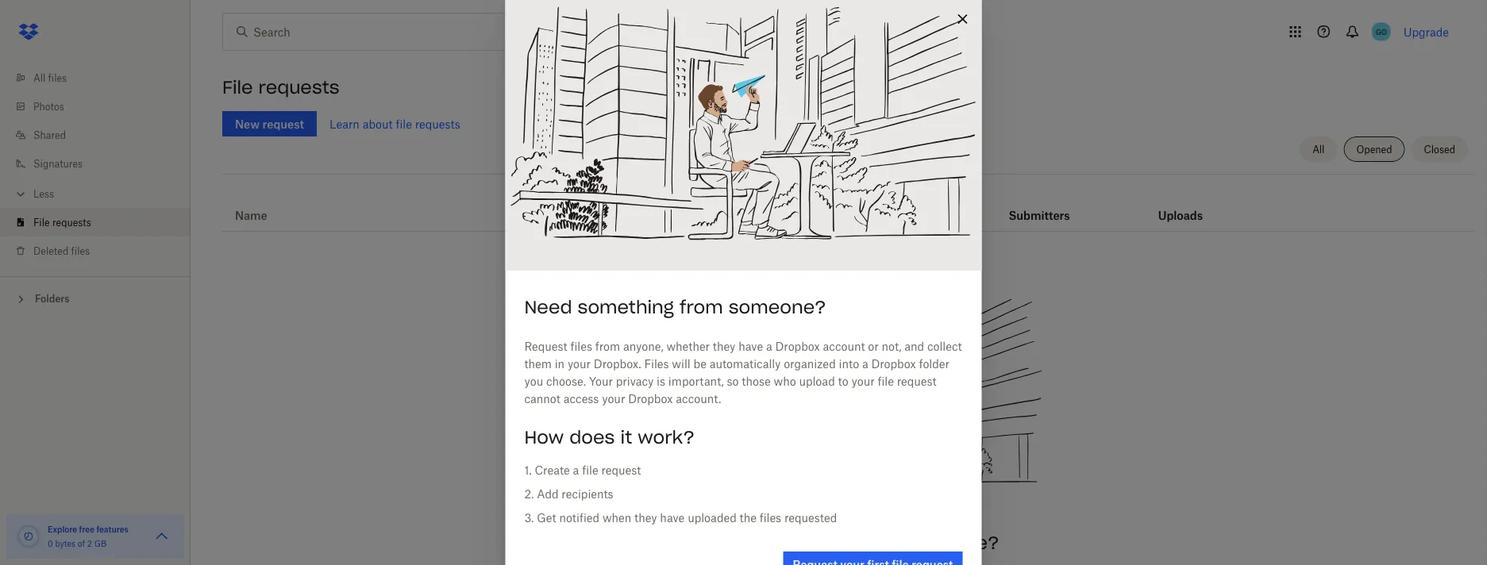 Task type: vqa. For each thing, say whether or not it's contained in the screenshot.
Visit website link
no



Task type: describe. For each thing, give the bounding box(es) containing it.
organized
[[784, 357, 836, 370]]

less
[[33, 188, 54, 200]]

account
[[823, 339, 865, 353]]

something inside dialog
[[578, 296, 674, 318]]

free
[[79, 524, 94, 534]]

file inside file requests link
[[33, 216, 50, 228]]

upgrade link
[[1403, 25, 1449, 39]]

file requests link
[[13, 208, 191, 237]]

all for all files
[[33, 72, 45, 84]]

into
[[839, 357, 859, 370]]

file requests inside list item
[[33, 216, 91, 228]]

who
[[774, 374, 796, 388]]

collect
[[927, 339, 962, 353]]

important,
[[668, 374, 724, 388]]

2 column header from the left
[[1158, 187, 1222, 225]]

3.
[[524, 511, 534, 524]]

0
[[48, 539, 53, 549]]

1 horizontal spatial need
[[697, 532, 745, 554]]

folders button
[[0, 287, 191, 310]]

1.
[[524, 463, 532, 477]]

0 horizontal spatial a
[[573, 463, 579, 477]]

features
[[96, 524, 129, 534]]

1. create a file request
[[524, 463, 641, 477]]

them
[[524, 357, 552, 370]]

1 column header from the left
[[1009, 187, 1072, 225]]

does
[[569, 426, 615, 449]]

privacy
[[616, 374, 654, 388]]

request
[[524, 339, 567, 353]]

created button
[[560, 206, 604, 225]]

how
[[524, 426, 564, 449]]

0 vertical spatial need
[[524, 296, 572, 318]]

all for all
[[1313, 143, 1325, 155]]

have inside request files from anyone, whether they have a dropbox account or not, and collect them in your dropbox. files will be automatically organized into a dropbox folder you choose. your privacy is important, so those who upload to your file request cannot access your dropbox account.
[[738, 339, 763, 353]]

access
[[563, 392, 599, 405]]

less image
[[13, 186, 29, 202]]

0 horizontal spatial they
[[634, 511, 657, 524]]

account.
[[676, 392, 721, 405]]

shared
[[33, 129, 66, 141]]

2. add recipients
[[524, 487, 613, 501]]

learn about file requests link
[[329, 117, 460, 131]]

deleted
[[33, 245, 69, 257]]

shared link
[[13, 121, 191, 149]]

pro trial element
[[840, 206, 866, 225]]

requests inside list item
[[52, 216, 91, 228]]

2
[[87, 539, 92, 549]]

and
[[905, 339, 924, 353]]

choose.
[[546, 374, 586, 388]]

recipients
[[562, 487, 613, 501]]

1 horizontal spatial dropbox
[[775, 339, 820, 353]]

2 vertical spatial file
[[582, 463, 598, 477]]

closed button
[[1411, 137, 1468, 162]]

is
[[657, 374, 665, 388]]

0 vertical spatial a
[[766, 339, 772, 353]]

file requests list item
[[0, 208, 191, 237]]

anyone,
[[623, 339, 663, 353]]

files right the
[[760, 511, 781, 524]]

create
[[535, 463, 570, 477]]

created
[[560, 208, 604, 222]]

folder
[[919, 357, 949, 370]]

explore
[[48, 524, 77, 534]]

gb
[[94, 539, 107, 549]]

explore free features 0 bytes of 2 gb
[[48, 524, 129, 549]]

all files
[[33, 72, 67, 84]]

0 vertical spatial your
[[568, 357, 591, 370]]

get
[[537, 511, 556, 524]]

uploaded
[[688, 511, 737, 524]]

photos
[[33, 100, 64, 112]]

photos link
[[13, 92, 191, 121]]

signatures
[[33, 158, 83, 170]]

those
[[742, 374, 771, 388]]

you
[[524, 374, 543, 388]]

in
[[555, 357, 565, 370]]

1 vertical spatial have
[[660, 511, 685, 524]]

list containing all files
[[0, 54, 191, 276]]

be
[[693, 357, 707, 370]]

so
[[727, 374, 739, 388]]

1 vertical spatial a
[[862, 357, 868, 370]]

to
[[838, 374, 849, 388]]

request files from anyone, whether they have a dropbox account or not, and collect them in your dropbox. files will be automatically organized into a dropbox folder you choose. your privacy is important, so those who upload to your file request cannot access your dropbox account.
[[524, 339, 962, 405]]

1 vertical spatial your
[[852, 374, 875, 388]]

2 horizontal spatial dropbox
[[871, 357, 916, 370]]

0 vertical spatial requests
[[258, 76, 340, 98]]

notified
[[559, 511, 600, 524]]

how does it work?
[[524, 426, 695, 449]]

work?
[[638, 426, 695, 449]]



Task type: locate. For each thing, give the bounding box(es) containing it.
learn
[[329, 117, 360, 131]]

someone?
[[729, 296, 826, 318], [902, 532, 999, 554]]

1 horizontal spatial requests
[[258, 76, 340, 98]]

files right deleted
[[71, 245, 90, 257]]

1 horizontal spatial column header
[[1158, 187, 1222, 225]]

closed
[[1424, 143, 1455, 155]]

3. get notified when they have uploaded the files requested
[[524, 511, 837, 524]]

all button
[[1300, 137, 1337, 162]]

the
[[740, 511, 757, 524]]

1 horizontal spatial your
[[602, 392, 625, 405]]

or
[[868, 339, 879, 353]]

2 vertical spatial a
[[573, 463, 579, 477]]

0 horizontal spatial from
[[595, 339, 620, 353]]

0 vertical spatial file
[[396, 117, 412, 131]]

1 horizontal spatial request
[[897, 374, 937, 388]]

request down it
[[601, 463, 641, 477]]

bytes
[[55, 539, 76, 549]]

1 horizontal spatial they
[[713, 339, 735, 353]]

requested
[[784, 511, 837, 524]]

files inside deleted files link
[[71, 245, 90, 257]]

1 horizontal spatial file
[[222, 76, 253, 98]]

need something from someone?
[[524, 296, 826, 318], [697, 532, 999, 554]]

1 vertical spatial something
[[751, 532, 847, 554]]

file up the recipients on the left
[[582, 463, 598, 477]]

they
[[713, 339, 735, 353], [634, 511, 657, 524]]

of
[[78, 539, 85, 549]]

files for deleted
[[71, 245, 90, 257]]

whether
[[667, 339, 710, 353]]

files
[[48, 72, 67, 84], [71, 245, 90, 257], [570, 339, 592, 353], [760, 511, 781, 524]]

0 vertical spatial all
[[33, 72, 45, 84]]

file
[[396, 117, 412, 131], [878, 374, 894, 388], [582, 463, 598, 477]]

all
[[33, 72, 45, 84], [1313, 143, 1325, 155]]

2 vertical spatial requests
[[52, 216, 91, 228]]

need something from someone? up whether
[[524, 296, 826, 318]]

1 horizontal spatial file
[[582, 463, 598, 477]]

1 horizontal spatial something
[[751, 532, 847, 554]]

1 horizontal spatial have
[[738, 339, 763, 353]]

all up photos at left top
[[33, 72, 45, 84]]

1 vertical spatial dropbox
[[871, 357, 916, 370]]

something up 'anyone,'
[[578, 296, 674, 318]]

1 horizontal spatial a
[[766, 339, 772, 353]]

dropbox down not,
[[871, 357, 916, 370]]

0 horizontal spatial need
[[524, 296, 572, 318]]

1 vertical spatial from
[[595, 339, 620, 353]]

dropbox image
[[13, 16, 44, 48]]

1 vertical spatial requests
[[415, 117, 460, 131]]

your
[[568, 357, 591, 370], [852, 374, 875, 388], [602, 392, 625, 405]]

deleted files link
[[13, 237, 191, 265]]

1 vertical spatial someone?
[[902, 532, 999, 554]]

0 horizontal spatial column header
[[1009, 187, 1072, 225]]

files for all
[[48, 72, 67, 84]]

files inside the all files link
[[48, 72, 67, 84]]

something down requested
[[751, 532, 847, 554]]

something
[[578, 296, 674, 318], [751, 532, 847, 554]]

list
[[0, 54, 191, 276]]

2 vertical spatial dropbox
[[628, 392, 673, 405]]

your right in
[[568, 357, 591, 370]]

0 vertical spatial dropbox
[[775, 339, 820, 353]]

need down uploaded
[[697, 532, 745, 554]]

have
[[738, 339, 763, 353], [660, 511, 685, 524]]

need
[[524, 296, 572, 318], [697, 532, 745, 554]]

your
[[589, 374, 613, 388]]

file requests
[[222, 76, 340, 98], [33, 216, 91, 228]]

0 horizontal spatial file requests
[[33, 216, 91, 228]]

0 vertical spatial they
[[713, 339, 735, 353]]

0 vertical spatial file
[[222, 76, 253, 98]]

they inside request files from anyone, whether they have a dropbox account or not, and collect them in your dropbox. files will be automatically organized into a dropbox folder you choose. your privacy is important, so those who upload to your file request cannot access your dropbox account.
[[713, 339, 735, 353]]

will
[[672, 357, 690, 370]]

have left uploaded
[[660, 511, 685, 524]]

1 horizontal spatial someone?
[[902, 532, 999, 554]]

need something from someone? down requested
[[697, 532, 999, 554]]

from inside request files from anyone, whether they have a dropbox account or not, and collect them in your dropbox. files will be automatically organized into a dropbox folder you choose. your privacy is important, so those who upload to your file request cannot access your dropbox account.
[[595, 339, 620, 353]]

need up request
[[524, 296, 572, 318]]

0 vertical spatial something
[[578, 296, 674, 318]]

2 horizontal spatial from
[[853, 532, 896, 554]]

opened button
[[1344, 137, 1405, 162]]

opened
[[1356, 143, 1392, 155]]

they right when
[[634, 511, 657, 524]]

row
[[222, 180, 1474, 232]]

dropbox down is
[[628, 392, 673, 405]]

2.
[[524, 487, 534, 501]]

0 vertical spatial request
[[897, 374, 937, 388]]

0 horizontal spatial something
[[578, 296, 674, 318]]

files
[[644, 357, 669, 370]]

0 vertical spatial need something from someone?
[[524, 296, 826, 318]]

0 horizontal spatial all
[[33, 72, 45, 84]]

0 horizontal spatial someone?
[[729, 296, 826, 318]]

it
[[620, 426, 632, 449]]

files up photos at left top
[[48, 72, 67, 84]]

cannot
[[524, 392, 560, 405]]

when
[[603, 511, 631, 524]]

2 vertical spatial from
[[853, 532, 896, 554]]

1 vertical spatial all
[[1313, 143, 1325, 155]]

file down not,
[[878, 374, 894, 388]]

0 vertical spatial have
[[738, 339, 763, 353]]

all inside button
[[1313, 143, 1325, 155]]

file requests up learn
[[222, 76, 340, 98]]

0 vertical spatial file requests
[[222, 76, 340, 98]]

your right the "to"
[[852, 374, 875, 388]]

file inside request files from anyone, whether they have a dropbox account or not, and collect them in your dropbox. files will be automatically organized into a dropbox folder you choose. your privacy is important, so those who upload to your file request cannot access your dropbox account.
[[878, 374, 894, 388]]

1 vertical spatial file
[[33, 216, 50, 228]]

0 horizontal spatial have
[[660, 511, 685, 524]]

requests
[[258, 76, 340, 98], [415, 117, 460, 131], [52, 216, 91, 228]]

files for request
[[570, 339, 592, 353]]

row containing name
[[222, 180, 1474, 232]]

a
[[766, 339, 772, 353], [862, 357, 868, 370], [573, 463, 579, 477]]

upload
[[799, 374, 835, 388]]

a right "create"
[[573, 463, 579, 477]]

have up automatically
[[738, 339, 763, 353]]

0 vertical spatial from
[[680, 296, 723, 318]]

1 vertical spatial they
[[634, 511, 657, 524]]

name
[[235, 208, 267, 222]]

dialog
[[505, 0, 982, 565]]

1 vertical spatial need
[[697, 532, 745, 554]]

they up automatically
[[713, 339, 735, 353]]

a up automatically
[[766, 339, 772, 353]]

not,
[[882, 339, 902, 353]]

2 vertical spatial your
[[602, 392, 625, 405]]

quota usage element
[[16, 524, 41, 549]]

about
[[363, 117, 393, 131]]

0 vertical spatial someone?
[[729, 296, 826, 318]]

1 horizontal spatial all
[[1313, 143, 1325, 155]]

1 vertical spatial request
[[601, 463, 641, 477]]

request inside request files from anyone, whether they have a dropbox account or not, and collect them in your dropbox. files will be automatically organized into a dropbox folder you choose. your privacy is important, so those who upload to your file request cannot access your dropbox account.
[[897, 374, 937, 388]]

dropbox
[[775, 339, 820, 353], [871, 357, 916, 370], [628, 392, 673, 405]]

1 horizontal spatial file requests
[[222, 76, 340, 98]]

signatures link
[[13, 149, 191, 178]]

0 horizontal spatial your
[[568, 357, 591, 370]]

add
[[537, 487, 559, 501]]

1 vertical spatial file requests
[[33, 216, 91, 228]]

file
[[222, 76, 253, 98], [33, 216, 50, 228]]

1 horizontal spatial from
[[680, 296, 723, 318]]

files right request
[[570, 339, 592, 353]]

0 horizontal spatial request
[[601, 463, 641, 477]]

request down folder
[[897, 374, 937, 388]]

dialog containing need something from someone?
[[505, 0, 982, 565]]

column header
[[1009, 187, 1072, 225], [1158, 187, 1222, 225]]

all left opened button
[[1313, 143, 1325, 155]]

2 horizontal spatial a
[[862, 357, 868, 370]]

requests right about
[[415, 117, 460, 131]]

0 horizontal spatial file
[[33, 216, 50, 228]]

requests up learn
[[258, 76, 340, 98]]

requests up deleted files
[[52, 216, 91, 228]]

request
[[897, 374, 937, 388], [601, 463, 641, 477]]

0 horizontal spatial dropbox
[[628, 392, 673, 405]]

1 vertical spatial need something from someone?
[[697, 532, 999, 554]]

upgrade
[[1403, 25, 1449, 39]]

file right about
[[396, 117, 412, 131]]

2 horizontal spatial your
[[852, 374, 875, 388]]

a right into
[[862, 357, 868, 370]]

2 horizontal spatial requests
[[415, 117, 460, 131]]

automatically
[[710, 357, 781, 370]]

all files link
[[13, 64, 191, 92]]

2 horizontal spatial file
[[878, 374, 894, 388]]

your down the your
[[602, 392, 625, 405]]

1 vertical spatial file
[[878, 374, 894, 388]]

0 horizontal spatial file
[[396, 117, 412, 131]]

folders
[[35, 293, 70, 305]]

from
[[680, 296, 723, 318], [595, 339, 620, 353], [853, 532, 896, 554]]

deleted files
[[33, 245, 90, 257]]

dropbox up organized
[[775, 339, 820, 353]]

files inside request files from anyone, whether they have a dropbox account or not, and collect them in your dropbox. files will be automatically organized into a dropbox folder you choose. your privacy is important, so those who upload to your file request cannot access your dropbox account.
[[570, 339, 592, 353]]

file requests up deleted files
[[33, 216, 91, 228]]

0 horizontal spatial requests
[[52, 216, 91, 228]]

learn about file requests
[[329, 117, 460, 131]]

dropbox.
[[594, 357, 641, 370]]



